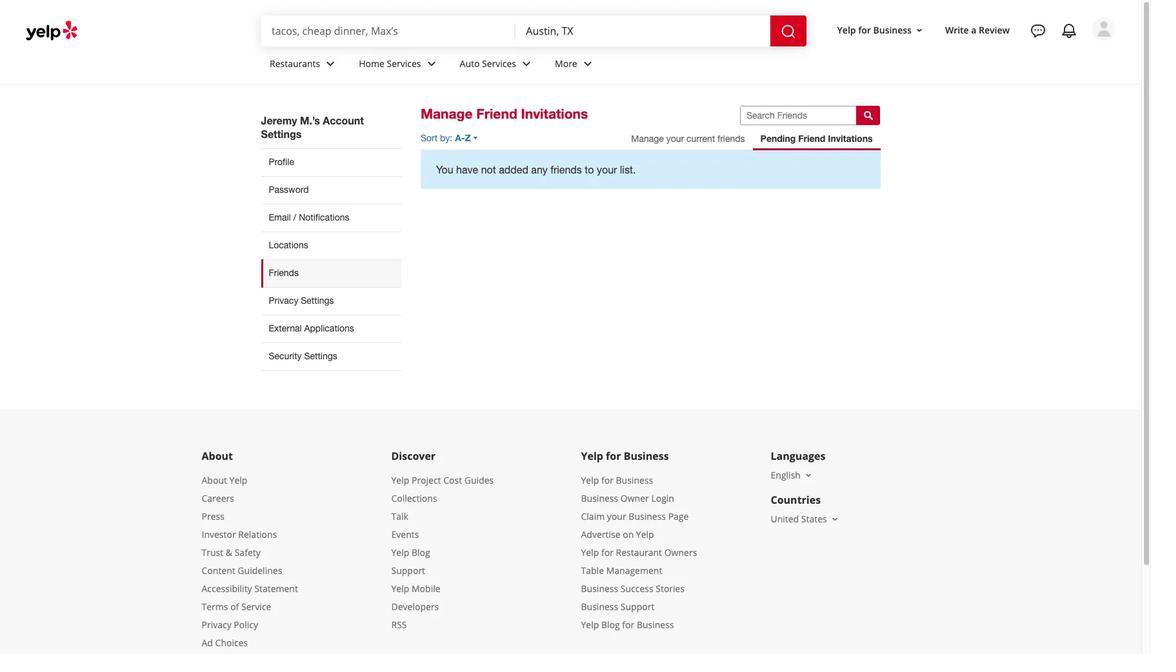 Task type: describe. For each thing, give the bounding box(es) containing it.
more
[[555, 57, 577, 69]]

invitations for pending friend invitations
[[828, 133, 873, 144]]

united states button
[[771, 513, 840, 525]]

yelp project cost guides collections talk events yelp blog support yelp mobile developers rss
[[391, 474, 494, 631]]

yelp inside button
[[837, 24, 856, 36]]

restaurants
[[270, 57, 320, 69]]

privacy policy link
[[202, 619, 258, 631]]

business inside button
[[873, 24, 912, 36]]

Find text field
[[272, 24, 505, 38]]

claim
[[581, 510, 605, 523]]

developers link
[[391, 601, 439, 613]]

messages image
[[1031, 23, 1046, 39]]

external applications
[[269, 323, 354, 334]]

careers
[[202, 492, 234, 505]]

not
[[481, 164, 496, 176]]

talk
[[391, 510, 408, 523]]

press link
[[202, 510, 224, 523]]

yelp blog link
[[391, 546, 430, 559]]

content guidelines link
[[202, 565, 282, 577]]

accessibility statement link
[[202, 583, 298, 595]]

jeremy m.'s account settings
[[261, 114, 364, 140]]

1 vertical spatial friends
[[551, 164, 582, 176]]

your for yelp for business business owner login claim your business page advertise on yelp yelp for restaurant owners table management business success stories business support yelp blog for business
[[607, 510, 626, 523]]

yelp up claim
[[581, 474, 599, 486]]

have
[[456, 164, 478, 176]]

management
[[606, 565, 662, 577]]

yelp down events
[[391, 546, 409, 559]]

yelp up table
[[581, 546, 599, 559]]

owners
[[664, 546, 697, 559]]

relations
[[238, 528, 277, 541]]

yelp blog for business link
[[581, 619, 674, 631]]

events link
[[391, 528, 419, 541]]

yelp inside about yelp careers press investor relations trust & safety content guidelines accessibility statement terms of service privacy policy ad choices
[[229, 474, 247, 486]]

more link
[[545, 46, 606, 84]]

about yelp link
[[202, 474, 247, 486]]

stories
[[656, 583, 685, 595]]

yelp project cost guides link
[[391, 474, 494, 486]]

services for auto services
[[482, 57, 516, 69]]

none field find
[[272, 24, 505, 38]]

safety
[[235, 546, 261, 559]]

business success stories link
[[581, 583, 685, 595]]

business support link
[[581, 601, 655, 613]]

pending friend invitations
[[761, 133, 873, 144]]

yelp for business inside button
[[837, 24, 912, 36]]

security settings
[[269, 351, 337, 361]]

none field near
[[526, 24, 760, 38]]

yelp for restaurant owners link
[[581, 546, 697, 559]]

statement
[[254, 583, 298, 595]]

friend for manage
[[476, 106, 517, 122]]

claim your business page link
[[581, 510, 689, 523]]

guidelines
[[238, 565, 282, 577]]

notifications
[[299, 212, 349, 223]]

write
[[945, 24, 969, 36]]

content
[[202, 565, 235, 577]]

friend for pending
[[798, 133, 826, 144]]

countries
[[771, 493, 821, 507]]

english
[[771, 469, 801, 481]]

email / notifications link
[[261, 204, 401, 232]]

pending friend invitations link
[[753, 127, 880, 150]]

you have not added any friends to your list.
[[436, 164, 636, 176]]

friends link
[[261, 259, 401, 287]]

pending friend invitations tab list
[[623, 127, 880, 150]]

united
[[771, 513, 799, 525]]

password
[[269, 185, 309, 195]]

states
[[801, 513, 827, 525]]

password link
[[261, 176, 401, 204]]

security settings link
[[261, 343, 401, 371]]

guides
[[464, 474, 494, 486]]

jeremy
[[261, 114, 297, 126]]

friends
[[269, 268, 299, 278]]

discover
[[391, 449, 436, 463]]

your inside "pending friend invitations" "tab list"
[[666, 134, 684, 144]]

16 chevron down v2 image for yelp for business
[[914, 25, 925, 35]]

16 chevron down v2 image
[[803, 470, 814, 481]]

login
[[651, 492, 674, 505]]

rss
[[391, 619, 407, 631]]

24 chevron down v2 image for auto services
[[519, 56, 534, 71]]

write a review
[[945, 24, 1010, 36]]

languages
[[771, 449, 826, 463]]

24 chevron down v2 image for more
[[580, 56, 595, 71]]

auto services
[[460, 57, 516, 69]]

any
[[531, 164, 548, 176]]

1 horizontal spatial privacy
[[269, 295, 298, 306]]

m.'s
[[300, 114, 320, 126]]

manage your current friends link
[[623, 127, 753, 150]]

privacy inside about yelp careers press investor relations trust & safety content guidelines accessibility statement terms of service privacy policy ad choices
[[202, 619, 231, 631]]

settings inside jeremy m.'s account settings
[[261, 128, 302, 140]]

z
[[465, 132, 471, 143]]

settings for privacy
[[301, 295, 334, 306]]

&
[[226, 546, 232, 559]]

ad
[[202, 637, 213, 649]]

policy
[[234, 619, 258, 631]]

cost
[[443, 474, 462, 486]]

english button
[[771, 469, 814, 481]]

1 vertical spatial yelp for business
[[581, 449, 669, 463]]



Task type: locate. For each thing, give the bounding box(es) containing it.
24 chevron down v2 image
[[323, 56, 338, 71], [580, 56, 595, 71]]

invitations for manage friend invitations
[[521, 106, 588, 122]]

1 vertical spatial manage
[[631, 134, 664, 144]]

1 horizontal spatial services
[[482, 57, 516, 69]]

0 horizontal spatial 24 chevron down v2 image
[[424, 56, 439, 71]]

0 vertical spatial friends
[[718, 134, 745, 144]]

blog
[[412, 546, 430, 559], [601, 619, 620, 631]]

business
[[873, 24, 912, 36], [624, 449, 669, 463], [616, 474, 653, 486], [581, 492, 618, 505], [629, 510, 666, 523], [581, 583, 618, 595], [581, 601, 618, 613], [637, 619, 674, 631]]

locations
[[269, 240, 308, 250]]

jeremy m. image
[[1092, 17, 1116, 41]]

0 horizontal spatial 24 chevron down v2 image
[[323, 56, 338, 71]]

0 horizontal spatial privacy
[[202, 619, 231, 631]]

0 vertical spatial yelp for business
[[837, 24, 912, 36]]

0 horizontal spatial invitations
[[521, 106, 588, 122]]

email
[[269, 212, 291, 223]]

24 chevron down v2 image for home services
[[424, 56, 439, 71]]

1 vertical spatial your
[[597, 164, 617, 176]]

yelp for business
[[837, 24, 912, 36], [581, 449, 669, 463]]

locations link
[[261, 232, 401, 259]]

manage up 'sort by: a-z'
[[421, 106, 473, 122]]

service
[[241, 601, 271, 613]]

support down yelp blog link
[[391, 565, 425, 577]]

2 none field from the left
[[526, 24, 760, 38]]

privacy settings
[[269, 295, 334, 306]]

auto services link
[[449, 46, 545, 84]]

collections
[[391, 492, 437, 505]]

blog down 'business support' link
[[601, 619, 620, 631]]

profile link
[[261, 148, 401, 176]]

press
[[202, 510, 224, 523]]

1 horizontal spatial none field
[[526, 24, 760, 38]]

privacy
[[269, 295, 298, 306], [202, 619, 231, 631]]

yelp for business button
[[832, 18, 930, 42]]

16 chevron down v2 image
[[914, 25, 925, 35], [830, 514, 840, 524]]

16 chevron down v2 image left write
[[914, 25, 925, 35]]

1 vertical spatial privacy
[[202, 619, 231, 631]]

24 chevron down v2 image right more
[[580, 56, 595, 71]]

business categories element
[[259, 46, 1116, 84]]

careers link
[[202, 492, 234, 505]]

external applications link
[[261, 315, 401, 343]]

trust
[[202, 546, 223, 559]]

2 about from the top
[[202, 474, 227, 486]]

events
[[391, 528, 419, 541]]

0 horizontal spatial support
[[391, 565, 425, 577]]

restaurants link
[[259, 46, 349, 84]]

24 chevron down v2 image right restaurants
[[323, 56, 338, 71]]

sort by: a-z
[[421, 132, 471, 143]]

success
[[621, 583, 653, 595]]

24 chevron down v2 image inside more link
[[580, 56, 595, 71]]

1 about from the top
[[202, 449, 233, 463]]

manage friend invitations
[[421, 106, 588, 122]]

table
[[581, 565, 604, 577]]

advertise
[[581, 528, 620, 541]]

services right auto
[[482, 57, 516, 69]]

settings for security
[[304, 351, 337, 361]]

of
[[230, 601, 239, 613]]

services right the home
[[387, 57, 421, 69]]

yelp for business business owner login claim your business page advertise on yelp yelp for restaurant owners table management business success stories business support yelp blog for business
[[581, 474, 697, 631]]

0 vertical spatial manage
[[421, 106, 473, 122]]

privacy settings link
[[261, 287, 401, 315]]

about up about yelp link
[[202, 449, 233, 463]]

Search Friends text field
[[740, 106, 857, 125]]

home services
[[359, 57, 421, 69]]

services
[[387, 57, 421, 69], [482, 57, 516, 69]]

settings down applications
[[304, 351, 337, 361]]

16 chevron down v2 image inside yelp for business button
[[914, 25, 925, 35]]

manage inside "pending friend invitations" "tab list"
[[631, 134, 664, 144]]

yelp right the search image
[[837, 24, 856, 36]]

restaurant
[[616, 546, 662, 559]]

0 horizontal spatial services
[[387, 57, 421, 69]]

user actions element
[[827, 16, 1134, 96]]

24 chevron down v2 image inside restaurants link
[[323, 56, 338, 71]]

choices
[[215, 637, 248, 649]]

support down success
[[621, 601, 655, 613]]

search image
[[781, 24, 796, 39]]

list.
[[620, 164, 636, 176]]

friends
[[718, 134, 745, 144], [551, 164, 582, 176]]

0 vertical spatial support
[[391, 565, 425, 577]]

a-
[[455, 132, 465, 143]]

1 horizontal spatial support
[[621, 601, 655, 613]]

yelp for business link
[[581, 474, 653, 486]]

notifications image
[[1061, 23, 1077, 39]]

0 horizontal spatial blog
[[412, 546, 430, 559]]

investor relations link
[[202, 528, 277, 541]]

trust & safety link
[[202, 546, 261, 559]]

24 chevron down v2 image inside the 'home services' link
[[424, 56, 439, 71]]

16 chevron down v2 image inside united states popup button
[[830, 514, 840, 524]]

accessibility
[[202, 583, 252, 595]]

your for you have not added any friends to your list.
[[597, 164, 617, 176]]

24 chevron down v2 image left auto
[[424, 56, 439, 71]]

your left current
[[666, 134, 684, 144]]

2 vertical spatial settings
[[304, 351, 337, 361]]

manage
[[421, 106, 473, 122], [631, 134, 664, 144]]

you
[[436, 164, 453, 176]]

1 24 chevron down v2 image from the left
[[323, 56, 338, 71]]

1 horizontal spatial friend
[[798, 133, 826, 144]]

support link
[[391, 565, 425, 577]]

about for about yelp careers press investor relations trust & safety content guidelines accessibility statement terms of service privacy policy ad choices
[[202, 474, 227, 486]]

1 horizontal spatial manage
[[631, 134, 664, 144]]

0 horizontal spatial manage
[[421, 106, 473, 122]]

yelp right on
[[636, 528, 654, 541]]

settings down the jeremy
[[261, 128, 302, 140]]

none field up business categories element
[[526, 24, 760, 38]]

for
[[858, 24, 871, 36], [606, 449, 621, 463], [601, 474, 614, 486], [601, 546, 614, 559], [622, 619, 634, 631]]

None field
[[272, 24, 505, 38], [526, 24, 760, 38]]

services for home services
[[387, 57, 421, 69]]

business owner login link
[[581, 492, 674, 505]]

table management link
[[581, 565, 662, 577]]

1 horizontal spatial friends
[[718, 134, 745, 144]]

0 horizontal spatial 16 chevron down v2 image
[[830, 514, 840, 524]]

0 vertical spatial invitations
[[521, 106, 588, 122]]

1 24 chevron down v2 image from the left
[[424, 56, 439, 71]]

0 horizontal spatial friends
[[551, 164, 582, 176]]

home services link
[[349, 46, 449, 84]]

24 chevron down v2 image right auto services
[[519, 56, 534, 71]]

on
[[623, 528, 634, 541]]

none field up home services
[[272, 24, 505, 38]]

your up advertise on yelp link
[[607, 510, 626, 523]]

1 vertical spatial friend
[[798, 133, 826, 144]]

friends right current
[[718, 134, 745, 144]]

24 chevron down v2 image for restaurants
[[323, 56, 338, 71]]

1 horizontal spatial yelp for business
[[837, 24, 912, 36]]

1 services from the left
[[387, 57, 421, 69]]

privacy down the 'terms'
[[202, 619, 231, 631]]

0 vertical spatial settings
[[261, 128, 302, 140]]

invitations down search friends text field
[[828, 133, 873, 144]]

friends inside "pending friend invitations" "tab list"
[[718, 134, 745, 144]]

external
[[269, 323, 302, 334]]

0 vertical spatial about
[[202, 449, 233, 463]]

24 chevron down v2 image
[[424, 56, 439, 71], [519, 56, 534, 71]]

rss link
[[391, 619, 407, 631]]

blog inside yelp project cost guides collections talk events yelp blog support yelp mobile developers rss
[[412, 546, 430, 559]]

2 services from the left
[[482, 57, 516, 69]]

1 vertical spatial settings
[[301, 295, 334, 306]]

for inside button
[[858, 24, 871, 36]]

1 none field from the left
[[272, 24, 505, 38]]

applications
[[304, 323, 354, 334]]

page
[[668, 510, 689, 523]]

ad choices link
[[202, 637, 248, 649]]

settings
[[261, 128, 302, 140], [301, 295, 334, 306], [304, 351, 337, 361]]

privacy down friends
[[269, 295, 298, 306]]

1 vertical spatial invitations
[[828, 133, 873, 144]]

1 horizontal spatial blog
[[601, 619, 620, 631]]

support inside yelp for business business owner login claim your business page advertise on yelp yelp for restaurant owners table management business success stories business support yelp blog for business
[[621, 601, 655, 613]]

advertise on yelp link
[[581, 528, 654, 541]]

2 24 chevron down v2 image from the left
[[580, 56, 595, 71]]

blog inside yelp for business business owner login claim your business page advertise on yelp yelp for restaurant owners table management business success stories business support yelp blog for business
[[601, 619, 620, 631]]

2 vertical spatial your
[[607, 510, 626, 523]]

1 vertical spatial 16 chevron down v2 image
[[830, 514, 840, 524]]

yelp down "support" link
[[391, 583, 409, 595]]

about inside about yelp careers press investor relations trust & safety content guidelines accessibility statement terms of service privacy policy ad choices
[[202, 474, 227, 486]]

auto
[[460, 57, 480, 69]]

None search field
[[261, 15, 809, 46]]

yelp up collections link
[[391, 474, 409, 486]]

invitations inside "tab list"
[[828, 133, 873, 144]]

invitations down more
[[521, 106, 588, 122]]

mobile
[[412, 583, 440, 595]]

0 vertical spatial friend
[[476, 106, 517, 122]]

0 horizontal spatial none field
[[272, 24, 505, 38]]

24 chevron down v2 image inside auto services "link"
[[519, 56, 534, 71]]

1 vertical spatial about
[[202, 474, 227, 486]]

friend down auto services "link" on the top
[[476, 106, 517, 122]]

services inside "link"
[[482, 57, 516, 69]]

0 vertical spatial 16 chevron down v2 image
[[914, 25, 925, 35]]

your inside yelp for business business owner login claim your business page advertise on yelp yelp for restaurant owners table management business success stories business support yelp blog for business
[[607, 510, 626, 523]]

support inside yelp project cost guides collections talk events yelp blog support yelp mobile developers rss
[[391, 565, 425, 577]]

1 vertical spatial blog
[[601, 619, 620, 631]]

0 vertical spatial your
[[666, 134, 684, 144]]

yelp up "careers"
[[229, 474, 247, 486]]

1 horizontal spatial 24 chevron down v2 image
[[580, 56, 595, 71]]

pending
[[761, 133, 796, 144]]

home
[[359, 57, 385, 69]]

friend inside "tab list"
[[798, 133, 826, 144]]

to
[[585, 164, 594, 176]]

your right 'to'
[[597, 164, 617, 176]]

16 chevron down v2 image for united states
[[830, 514, 840, 524]]

friends left 'to'
[[551, 164, 582, 176]]

0 horizontal spatial friend
[[476, 106, 517, 122]]

about for about
[[202, 449, 233, 463]]

0 vertical spatial blog
[[412, 546, 430, 559]]

talk link
[[391, 510, 408, 523]]

1 horizontal spatial 24 chevron down v2 image
[[519, 56, 534, 71]]

manage for manage friend invitations
[[421, 106, 473, 122]]

profile
[[269, 157, 294, 167]]

yelp down 'business support' link
[[581, 619, 599, 631]]

manage up list.
[[631, 134, 664, 144]]

added
[[499, 164, 528, 176]]

2 24 chevron down v2 image from the left
[[519, 56, 534, 71]]

about up "careers"
[[202, 474, 227, 486]]

1 horizontal spatial 16 chevron down v2 image
[[914, 25, 925, 35]]

1 horizontal spatial invitations
[[828, 133, 873, 144]]

manage your current friends
[[631, 134, 745, 144]]

terms of service link
[[202, 601, 271, 613]]

yelp mobile link
[[391, 583, 440, 595]]

investor
[[202, 528, 236, 541]]

Near text field
[[526, 24, 760, 38]]

project
[[412, 474, 441, 486]]

yelp up yelp for business link
[[581, 449, 603, 463]]

0 horizontal spatial yelp for business
[[581, 449, 669, 463]]

developers
[[391, 601, 439, 613]]

0 vertical spatial privacy
[[269, 295, 298, 306]]

manage for manage your current friends
[[631, 134, 664, 144]]

16 chevron down v2 image right states
[[830, 514, 840, 524]]

friend down search friends text field
[[798, 133, 826, 144]]

blog up "support" link
[[412, 546, 430, 559]]

friend
[[476, 106, 517, 122], [798, 133, 826, 144]]

1 vertical spatial support
[[621, 601, 655, 613]]

settings up 'external applications'
[[301, 295, 334, 306]]



Task type: vqa. For each thing, say whether or not it's contained in the screenshot.
the "This was my second time visiting Denver, and I'm so glad I was able to stop by Work & Class! The food was amazing. We got one of everything on the happy hour…" at the bottom of the page
no



